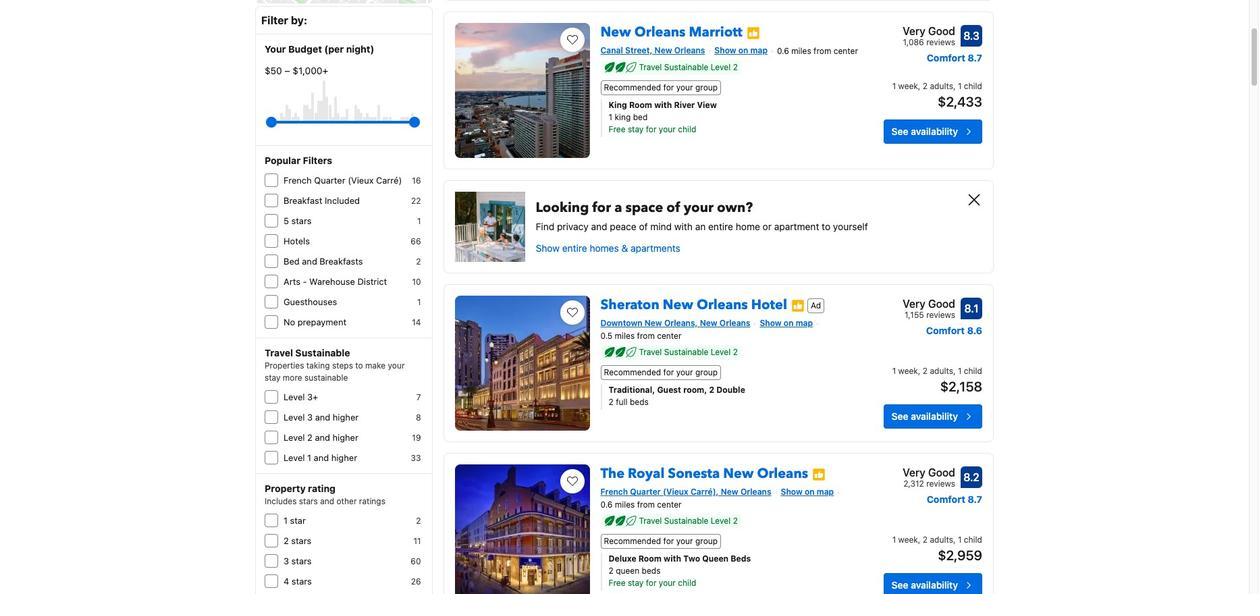 Task type: locate. For each thing, give the bounding box(es) containing it.
1 vertical spatial with
[[675, 221, 693, 232]]

0 vertical spatial room
[[629, 100, 652, 110]]

higher up level 2 and higher
[[333, 412, 359, 423]]

3 see availability link from the top
[[884, 573, 983, 594]]

availability for new
[[911, 579, 958, 591]]

2 vertical spatial on
[[805, 487, 815, 497]]

2,312
[[904, 479, 924, 489]]

2 travel sustainable level 2 from the top
[[639, 347, 738, 357]]

good inside the very good 2,312 reviews
[[929, 467, 956, 479]]

prepayment
[[298, 317, 347, 328]]

1 horizontal spatial 0.6 miles from center
[[777, 46, 858, 56]]

1 vertical spatial miles
[[615, 331, 635, 341]]

2 vertical spatial from
[[637, 500, 655, 510]]

1 very good element from the top
[[903, 23, 956, 39]]

room inside the deluxe  room with two queen beds 2 queen beds free stay for your child
[[639, 554, 662, 564]]

5 stars
[[284, 215, 312, 226]]

sustainable down orleans,
[[664, 347, 709, 357]]

with inside king room with river view 1 king bed free stay for your child
[[655, 100, 672, 110]]

very for new orleans marriott
[[903, 25, 926, 37]]

sustainable
[[305, 373, 348, 383]]

1 very from the top
[[903, 25, 926, 37]]

the royal sonesta new orleans image
[[455, 465, 590, 594]]

travel sustainable level 2 for marriott
[[639, 62, 738, 72]]

0 vertical spatial very
[[903, 25, 926, 37]]

2 see availability from the top
[[892, 411, 958, 422]]

week
[[899, 81, 918, 91], [899, 366, 918, 376], [899, 535, 918, 545]]

beds right the queen
[[642, 566, 661, 576]]

0 horizontal spatial entire
[[562, 242, 587, 254]]

3 recommended from the top
[[604, 536, 661, 546]]

good inside very good 1,155 reviews
[[929, 298, 956, 310]]

0 vertical spatial adults
[[930, 81, 954, 91]]

3
[[307, 412, 313, 423], [284, 556, 289, 567]]

0 vertical spatial good
[[929, 25, 956, 37]]

quarter down royal
[[630, 487, 661, 497]]

1 vertical spatial 8.7
[[968, 494, 983, 505]]

1 vertical spatial see
[[892, 411, 909, 422]]

2 vertical spatial see
[[892, 579, 909, 591]]

1 recommended for your group from the top
[[604, 82, 718, 92]]

group
[[696, 82, 718, 92], [696, 367, 718, 377], [696, 536, 718, 546]]

child down two
[[678, 578, 697, 588]]

french down the popular filters
[[284, 175, 312, 186]]

0 vertical spatial week
[[899, 81, 918, 91]]

8.1
[[965, 303, 979, 315]]

2 vertical spatial very
[[903, 467, 926, 479]]

very left 8.1
[[903, 298, 926, 310]]

no
[[284, 317, 295, 328]]

availability down the 1 week , 2 adults , 1 child $2,158
[[911, 411, 958, 422]]

2 very good element from the top
[[903, 296, 956, 312]]

week for new orleans marriott
[[899, 81, 918, 91]]

2 inside the 1 week , 2 adults , 1 child $2,158
[[923, 366, 928, 376]]

group up view
[[696, 82, 718, 92]]

very inside very good 1,155 reviews
[[903, 298, 926, 310]]

very inside the very good 2,312 reviews
[[903, 467, 926, 479]]

2 vertical spatial very good element
[[903, 465, 956, 481]]

deluxe
[[609, 554, 637, 564]]

availability
[[911, 126, 958, 137], [911, 411, 958, 422], [911, 579, 958, 591]]

1 vertical spatial show on map
[[760, 318, 813, 328]]

good inside very good 1,086 reviews
[[929, 25, 956, 37]]

2 good from the top
[[929, 298, 956, 310]]

filters
[[303, 155, 332, 166]]

recommended for your group up river
[[604, 82, 718, 92]]

&
[[622, 242, 628, 254]]

stars right 4
[[292, 576, 312, 587]]

entire inside button
[[562, 242, 587, 254]]

0 vertical spatial 0.6 miles from center
[[777, 46, 858, 56]]

2 very from the top
[[903, 298, 926, 310]]

2 vertical spatial group
[[696, 536, 718, 546]]

2 vertical spatial recommended
[[604, 536, 661, 546]]

filter
[[261, 14, 288, 26]]

looking
[[536, 199, 589, 217]]

(vieux down sonesta
[[663, 487, 689, 497]]

3 week from the top
[[899, 535, 918, 545]]

room for orleans
[[629, 100, 652, 110]]

0 vertical spatial comfort 8.7
[[927, 52, 983, 63]]

1 horizontal spatial this property is part of our preferred partner program. it's committed to providing excellent service and good value. it'll pay us a higher commission if you make a booking. image
[[813, 468, 826, 481]]

adults
[[930, 81, 954, 91], [930, 366, 954, 376], [930, 535, 954, 545]]

your budget (per night)
[[265, 43, 374, 55]]

0 vertical spatial stay
[[628, 124, 644, 134]]

1 vertical spatial entire
[[562, 242, 587, 254]]

with inside the deluxe  room with two queen beds 2 queen beds free stay for your child
[[664, 554, 682, 564]]

find
[[536, 221, 555, 232]]

warehouse
[[309, 276, 355, 287]]

1 see availability link from the top
[[884, 119, 983, 144]]

to inside travel sustainable properties taking steps to make your stay more sustainable
[[355, 361, 363, 371]]

see availability link down '1 week , 2 adults , 1 child $2,433'
[[884, 119, 983, 144]]

0 horizontal spatial on
[[739, 45, 749, 55]]

higher for level 3 and higher
[[333, 412, 359, 423]]

1 8.7 from the top
[[968, 52, 983, 63]]

3 see from the top
[[892, 579, 909, 591]]

french for french quarter (vieux carré), new orleans
[[601, 487, 628, 497]]

$2,433
[[938, 94, 983, 109]]

0.6 miles from center
[[777, 46, 858, 56], [601, 500, 682, 510]]

2 vertical spatial stay
[[628, 578, 644, 588]]

child inside king room with river view 1 king bed free stay for your child
[[678, 124, 697, 134]]

8.6
[[967, 325, 983, 336]]

travel down french quarter (vieux carré), new orleans
[[639, 516, 662, 526]]

1 vertical spatial comfort 8.7
[[927, 494, 983, 505]]

and up level 2 and higher
[[315, 412, 330, 423]]

stars for 3 stars
[[292, 556, 312, 567]]

0 horizontal spatial french
[[284, 175, 312, 186]]

2 horizontal spatial map
[[817, 487, 834, 497]]

recommended for new
[[604, 82, 661, 92]]

guesthouses
[[284, 296, 337, 307]]

2
[[733, 62, 738, 72], [923, 81, 928, 91], [416, 257, 421, 267], [733, 347, 738, 357], [923, 366, 928, 376], [709, 385, 715, 395], [609, 397, 614, 407], [307, 432, 313, 443], [733, 516, 738, 526], [416, 516, 421, 526], [923, 535, 928, 545], [284, 536, 289, 546], [609, 566, 614, 576]]

2 inside the 1 week , 2 adults , 1 child $2,959
[[923, 535, 928, 545]]

0 vertical spatial beds
[[630, 397, 649, 407]]

0 vertical spatial 0.6
[[777, 46, 789, 56]]

1 vertical spatial from
[[637, 331, 655, 341]]

to left yourself
[[822, 221, 831, 232]]

2 horizontal spatial on
[[805, 487, 815, 497]]

peace
[[610, 221, 637, 232]]

sustainable down french quarter (vieux carré), new orleans
[[664, 516, 709, 526]]

2 recommended from the top
[[604, 367, 661, 377]]

2 vertical spatial with
[[664, 554, 682, 564]]

stars inside property rating includes stars and other ratings
[[299, 496, 318, 507]]

2 up 11 on the bottom of page
[[416, 516, 421, 526]]

with for royal
[[664, 554, 682, 564]]

higher down level 3 and higher
[[333, 432, 359, 443]]

this property is part of our preferred partner program. it's committed to providing excellent service and good value. it'll pay us a higher commission if you make a booking. image for the royal sonesta new orleans
[[813, 468, 826, 481]]

beds inside traditional, guest room, 2 double 2 full beds
[[630, 397, 649, 407]]

0 horizontal spatial (vieux
[[348, 175, 374, 186]]

2 week from the top
[[899, 366, 918, 376]]

very good element up 'comfort 8.6'
[[903, 296, 956, 312]]

1 adults from the top
[[930, 81, 954, 91]]

(vieux for carré),
[[663, 487, 689, 497]]

see availability link
[[884, 119, 983, 144], [884, 404, 983, 429], [884, 573, 983, 594]]

child up $2,433
[[964, 81, 983, 91]]

child inside '1 week , 2 adults , 1 child $2,433'
[[964, 81, 983, 91]]

1 vertical spatial availability
[[911, 411, 958, 422]]

3 availability from the top
[[911, 579, 958, 591]]

week down 2,312
[[899, 535, 918, 545]]

1 vertical spatial to
[[355, 361, 363, 371]]

1 travel sustainable level 2 from the top
[[639, 62, 738, 72]]

miles for sheraton new orleans hotel
[[615, 331, 635, 341]]

1 good from the top
[[929, 25, 956, 37]]

2 adults from the top
[[930, 366, 954, 376]]

1 inside king room with river view 1 king bed free stay for your child
[[609, 112, 613, 122]]

reviews inside very good 1,155 reviews
[[927, 310, 956, 320]]

for inside the deluxe  room with two queen beds 2 queen beds free stay for your child
[[646, 578, 657, 588]]

0 horizontal spatial map
[[751, 45, 768, 55]]

higher down level 2 and higher
[[331, 452, 357, 463]]

good up 'comfort 8.6'
[[929, 298, 956, 310]]

0 horizontal spatial 0.6
[[601, 500, 613, 510]]

1 vertical spatial (vieux
[[663, 487, 689, 497]]

reviews up 'comfort 8.6'
[[927, 310, 956, 320]]

3 good from the top
[[929, 467, 956, 479]]

2 down 2,312
[[923, 535, 928, 545]]

3 adults from the top
[[930, 535, 954, 545]]

with left two
[[664, 554, 682, 564]]

french for french quarter (vieux carré)
[[284, 175, 312, 186]]

from for orleans
[[637, 331, 655, 341]]

child inside the 1 week , 2 adults , 1 child $2,959
[[964, 535, 983, 545]]

adults inside the 1 week , 2 adults , 1 child $2,959
[[930, 535, 954, 545]]

3 down 3+
[[307, 412, 313, 423]]

availability down the 1 week , 2 adults , 1 child $2,959
[[911, 579, 958, 591]]

comfort down the very good 2,312 reviews
[[927, 494, 966, 505]]

breakfast
[[284, 195, 322, 206]]

child for new orleans marriott
[[964, 81, 983, 91]]

from
[[814, 46, 832, 56], [637, 331, 655, 341], [637, 500, 655, 510]]

and right the bed
[[302, 256, 317, 267]]

king
[[615, 112, 631, 122]]

1 recommended from the top
[[604, 82, 661, 92]]

0 vertical spatial (vieux
[[348, 175, 374, 186]]

comfort 8.7 for new orleans marriott
[[927, 52, 983, 63]]

show on map for sheraton new orleans hotel
[[760, 318, 813, 328]]

3 group from the top
[[696, 536, 718, 546]]

scored 8.2 element
[[961, 467, 983, 488]]

show on map for new orleans marriott
[[715, 45, 768, 55]]

see availability down '1 week , 2 adults , 1 child $2,433'
[[892, 126, 958, 137]]

orleans
[[635, 23, 686, 41], [674, 45, 705, 55], [697, 296, 748, 314], [720, 318, 751, 328], [757, 465, 809, 483], [741, 487, 772, 497]]

recommended for your group
[[604, 82, 718, 92], [604, 367, 718, 377], [604, 536, 718, 546]]

from for marriott
[[814, 46, 832, 56]]

8.7 for the royal sonesta new orleans
[[968, 494, 983, 505]]

2 free from the top
[[609, 578, 626, 588]]

3+
[[307, 392, 318, 403]]

looking for a space of your own? image
[[455, 192, 525, 262]]

view
[[697, 100, 717, 110]]

your inside travel sustainable properties taking steps to make your stay more sustainable
[[388, 361, 405, 371]]

with left an
[[675, 221, 693, 232]]

your inside looking for a space of your own? find privacy and peace of mind with an entire home or apartment to yourself
[[684, 199, 714, 217]]

0.6 miles from center for marriott
[[777, 46, 858, 56]]

travel for the
[[639, 516, 662, 526]]

1 see availability from the top
[[892, 126, 958, 137]]

1 vertical spatial adults
[[930, 366, 954, 376]]

2 see from the top
[[892, 411, 909, 422]]

child up $2,158
[[964, 366, 983, 376]]

1 horizontal spatial 0.6
[[777, 46, 789, 56]]

3 up 4
[[284, 556, 289, 567]]

free inside the deluxe  room with two queen beds 2 queen beds free stay for your child
[[609, 578, 626, 588]]

1 group from the top
[[696, 82, 718, 92]]

for inside king room with river view 1 king bed free stay for your child
[[646, 124, 657, 134]]

0 vertical spatial center
[[834, 46, 858, 56]]

property rating includes stars and other ratings
[[265, 483, 386, 507]]

scored 8.1 element
[[961, 298, 983, 319]]

breakfasts
[[320, 256, 363, 267]]

1 vertical spatial very
[[903, 298, 926, 310]]

1 week , 2 adults , 1 child $2,158
[[893, 366, 983, 394]]

beds
[[630, 397, 649, 407], [642, 566, 661, 576]]

2 comfort 8.7 from the top
[[927, 494, 983, 505]]

0 vertical spatial see
[[892, 126, 909, 137]]

to left make
[[355, 361, 363, 371]]

1 vertical spatial reviews
[[927, 310, 956, 320]]

0 vertical spatial see availability
[[892, 126, 958, 137]]

the
[[601, 465, 625, 483]]

2 vertical spatial travel sustainable level 2
[[639, 516, 738, 526]]

2 up 10
[[416, 257, 421, 267]]

and down level 2 and higher
[[314, 452, 329, 463]]

level down carré),
[[711, 516, 731, 526]]

1 vertical spatial free
[[609, 578, 626, 588]]

2 reviews from the top
[[927, 310, 956, 320]]

1 vertical spatial stay
[[265, 373, 281, 383]]

1 vertical spatial recommended for your group
[[604, 367, 718, 377]]

1 horizontal spatial map
[[796, 318, 813, 328]]

0 vertical spatial map
[[751, 45, 768, 55]]

0 horizontal spatial quarter
[[314, 175, 346, 186]]

travel sustainable level 2 down french quarter (vieux carré), new orleans
[[639, 516, 738, 526]]

map for sheraton new orleans hotel
[[796, 318, 813, 328]]

higher
[[333, 412, 359, 423], [333, 432, 359, 443], [331, 452, 357, 463]]

1 vertical spatial group
[[696, 367, 718, 377]]

canal street, new orleans
[[601, 45, 705, 55]]

room inside king room with river view 1 king bed free stay for your child
[[629, 100, 652, 110]]

2 8.7 from the top
[[968, 494, 983, 505]]

new orleans marriott link
[[601, 18, 743, 41]]

0 vertical spatial entire
[[708, 221, 733, 232]]

comfort down very good 1,155 reviews
[[926, 325, 965, 336]]

recommended for your group for royal
[[604, 536, 718, 546]]

2 inside the deluxe  room with two queen beds 2 queen beds free stay for your child
[[609, 566, 614, 576]]

2 group from the top
[[696, 367, 718, 377]]

1 vertical spatial french
[[601, 487, 628, 497]]

1 vertical spatial see availability link
[[884, 404, 983, 429]]

2 vertical spatial center
[[657, 500, 682, 510]]

from for sonesta
[[637, 500, 655, 510]]

0 vertical spatial group
[[696, 82, 718, 92]]

child up the $2,959
[[964, 535, 983, 545]]

scored 8.3 element
[[961, 25, 983, 47]]

0 vertical spatial higher
[[333, 412, 359, 423]]

1 vertical spatial room
[[639, 554, 662, 564]]

filter by:
[[261, 14, 307, 26]]

comfort 8.7 for the royal sonesta new orleans
[[927, 494, 983, 505]]

of
[[667, 199, 681, 217], [639, 221, 648, 232]]

french
[[284, 175, 312, 186], [601, 487, 628, 497]]

0 vertical spatial this property is part of our preferred partner program. it's committed to providing excellent service and good value. it'll pay us a higher commission if you make a booking. image
[[747, 26, 760, 40]]

comfort down very good 1,086 reviews in the right top of the page
[[927, 52, 966, 63]]

comfort 8.7 down 'scored 8.2' element
[[927, 494, 983, 505]]

0.6
[[777, 46, 789, 56], [601, 500, 613, 510]]

good left 8.3
[[929, 25, 956, 37]]

reviews inside the very good 2,312 reviews
[[927, 479, 956, 489]]

1 horizontal spatial 3
[[307, 412, 313, 423]]

included
[[325, 195, 360, 206]]

new down sheraton new orleans hotel
[[700, 318, 718, 328]]

very good element left 8.3
[[903, 23, 956, 39]]

child
[[964, 81, 983, 91], [678, 124, 697, 134], [964, 366, 983, 376], [964, 535, 983, 545], [678, 578, 697, 588]]

on for sheraton new orleans hotel
[[784, 318, 794, 328]]

miles
[[792, 46, 812, 56], [615, 331, 635, 341], [615, 500, 635, 510]]

free down king
[[609, 124, 626, 134]]

quarter for french quarter (vieux carré)
[[314, 175, 346, 186]]

child inside the 1 week , 2 adults , 1 child $2,158
[[964, 366, 983, 376]]

and inside property rating includes stars and other ratings
[[320, 496, 334, 507]]

make
[[365, 361, 386, 371]]

0 vertical spatial 8.7
[[968, 52, 983, 63]]

see
[[892, 126, 909, 137], [892, 411, 909, 422], [892, 579, 909, 591]]

very for sheraton new orleans hotel
[[903, 298, 926, 310]]

2 vertical spatial availability
[[911, 579, 958, 591]]

show on map
[[715, 45, 768, 55], [760, 318, 813, 328], [781, 487, 834, 497]]

adults inside the 1 week , 2 adults , 1 child $2,158
[[930, 366, 954, 376]]

bed
[[284, 256, 300, 267]]

travel sustainable level 2 down orleans,
[[639, 347, 738, 357]]

0 horizontal spatial to
[[355, 361, 363, 371]]

0 horizontal spatial 3
[[284, 556, 289, 567]]

3 travel sustainable level 2 from the top
[[639, 516, 738, 526]]

adults up $2,433
[[930, 81, 954, 91]]

week inside '1 week , 2 adults , 1 child $2,433'
[[899, 81, 918, 91]]

1 vertical spatial very good element
[[903, 296, 956, 312]]

(vieux up included
[[348, 175, 374, 186]]

1 vertical spatial comfort
[[926, 325, 965, 336]]

4
[[284, 576, 289, 587]]

1 reviews from the top
[[927, 37, 956, 47]]

comfort 8.7 down 8.3
[[927, 52, 983, 63]]

see availability for new
[[892, 579, 958, 591]]

traditional, guest room, 2 double 2 full beds
[[609, 385, 746, 407]]

week inside the 1 week , 2 adults , 1 child $2,959
[[899, 535, 918, 545]]

3 see availability from the top
[[892, 579, 958, 591]]

1 comfort 8.7 from the top
[[927, 52, 983, 63]]

recommended for your group up the deluxe  room with two queen beds 2 queen beds free stay for your child
[[604, 536, 718, 546]]

week down 1,086
[[899, 81, 918, 91]]

2 vertical spatial higher
[[331, 452, 357, 463]]

19
[[412, 433, 421, 443]]

hotels
[[284, 236, 310, 247]]

and inside looking for a space of your own? find privacy and peace of mind with an entire home or apartment to yourself
[[591, 221, 608, 232]]

level down level 3+
[[284, 412, 305, 423]]

see availability
[[892, 126, 958, 137], [892, 411, 958, 422], [892, 579, 958, 591]]

1 vertical spatial beds
[[642, 566, 661, 576]]

1 week , 2 adults , 1 child $2,433
[[893, 81, 983, 109]]

this property is part of our preferred partner program. it's committed to providing excellent service and good value. it'll pay us a higher commission if you make a booking. image
[[747, 26, 760, 40], [813, 468, 826, 481]]

see down '1 week , 2 adults , 1 child $2,433'
[[892, 126, 909, 137]]

comfort for sheraton new orleans hotel
[[926, 325, 965, 336]]

-
[[303, 276, 307, 287]]

1 vertical spatial week
[[899, 366, 918, 376]]

1 horizontal spatial french
[[601, 487, 628, 497]]

1,086
[[903, 37, 924, 47]]

taking
[[306, 361, 330, 371]]

reviews inside very good 1,086 reviews
[[927, 37, 956, 47]]

0 vertical spatial very good element
[[903, 23, 956, 39]]

1 horizontal spatial on
[[784, 318, 794, 328]]

reviews right 2,312
[[927, 479, 956, 489]]

stay down bed
[[628, 124, 644, 134]]

room up the queen
[[639, 554, 662, 564]]

0 vertical spatial comfort
[[927, 52, 966, 63]]

3 very from the top
[[903, 467, 926, 479]]

see availability link down the 1 week , 2 adults , 1 child $2,158
[[884, 404, 983, 429]]

see availability down the 1 week , 2 adults , 1 child $2,959
[[892, 579, 958, 591]]

1 horizontal spatial (vieux
[[663, 487, 689, 497]]

adults inside '1 week , 2 adults , 1 child $2,433'
[[930, 81, 954, 91]]

3 recommended for your group from the top
[[604, 536, 718, 546]]

of left mind
[[639, 221, 648, 232]]

0 vertical spatial recommended
[[604, 82, 661, 92]]

homes
[[590, 242, 619, 254]]

recommended up king
[[604, 82, 661, 92]]

1 vertical spatial good
[[929, 298, 956, 310]]

recommended
[[604, 82, 661, 92], [604, 367, 661, 377], [604, 536, 661, 546]]

guest
[[657, 385, 681, 395]]

looking for a space of your own? find privacy and peace of mind with an entire home or apartment to yourself
[[536, 199, 868, 232]]

adults up the $2,959
[[930, 535, 954, 545]]

new up '0.5 miles from center'
[[645, 318, 662, 328]]

stars down the rating
[[299, 496, 318, 507]]

stars for 5 stars
[[291, 215, 312, 226]]

1
[[893, 81, 896, 91], [958, 81, 962, 91], [609, 112, 613, 122], [417, 216, 421, 226], [417, 297, 421, 307], [893, 366, 896, 376], [958, 366, 962, 376], [307, 452, 311, 463], [284, 515, 288, 526], [893, 535, 896, 545], [958, 535, 962, 545]]

1 vertical spatial map
[[796, 318, 813, 328]]

8.3
[[964, 30, 980, 42]]

good left 8.2
[[929, 467, 956, 479]]

beds inside the deluxe  room with two queen beds 2 queen beds free stay for your child
[[642, 566, 661, 576]]

this property is part of our preferred partner program. it's committed to providing excellent service and good value. it'll pay us a higher commission if you make a booking. image
[[747, 26, 760, 40], [791, 299, 805, 312], [791, 299, 805, 312], [813, 468, 826, 481]]

,
[[918, 81, 921, 91], [954, 81, 956, 91], [918, 366, 921, 376], [954, 366, 956, 376], [918, 535, 921, 545], [954, 535, 956, 545]]

0 vertical spatial quarter
[[314, 175, 346, 186]]

center
[[834, 46, 858, 56], [657, 331, 682, 341], [657, 500, 682, 510]]

space
[[626, 199, 663, 217]]

1 vertical spatial higher
[[333, 432, 359, 443]]

stars up 4 stars
[[292, 556, 312, 567]]

entire down privacy
[[562, 242, 587, 254]]

2 availability from the top
[[911, 411, 958, 422]]

level
[[711, 62, 731, 72], [711, 347, 731, 357], [284, 392, 305, 403], [284, 412, 305, 423], [284, 432, 305, 443], [284, 452, 305, 463], [711, 516, 731, 526]]

0 vertical spatial reviews
[[927, 37, 956, 47]]

very left 8.3
[[903, 25, 926, 37]]

3 very good element from the top
[[903, 465, 956, 481]]

sustainable inside travel sustainable properties taking steps to make your stay more sustainable
[[295, 347, 350, 359]]

26
[[411, 577, 421, 587]]

, down 2,312
[[918, 535, 921, 545]]

travel down '0.5 miles from center'
[[639, 347, 662, 357]]

1 vertical spatial this property is part of our preferred partner program. it's committed to providing excellent service and good value. it'll pay us a higher commission if you make a booking. image
[[813, 468, 826, 481]]

0.5
[[601, 331, 613, 341]]

1 vertical spatial 0.6 miles from center
[[601, 500, 682, 510]]

0 vertical spatial to
[[822, 221, 831, 232]]

recommended up deluxe
[[604, 536, 661, 546]]

2 left the queen
[[609, 566, 614, 576]]

0.6 miles from center for sonesta
[[601, 500, 682, 510]]

stay down the queen
[[628, 578, 644, 588]]

1 free from the top
[[609, 124, 626, 134]]

and up the homes
[[591, 221, 608, 232]]

see availability link for hotel
[[884, 404, 983, 429]]

0 vertical spatial french
[[284, 175, 312, 186]]

mind
[[651, 221, 672, 232]]

on
[[739, 45, 749, 55], [784, 318, 794, 328], [805, 487, 815, 497]]

2 right room, at bottom right
[[709, 385, 715, 395]]

miles for new orleans marriott
[[792, 46, 812, 56]]

1 vertical spatial see availability
[[892, 411, 958, 422]]

0 horizontal spatial of
[[639, 221, 648, 232]]

0 vertical spatial on
[[739, 45, 749, 55]]

very inside very good 1,086 reviews
[[903, 25, 926, 37]]

sheraton new orleans hotel
[[601, 296, 787, 314]]

2 recommended for your group from the top
[[604, 367, 718, 377]]

3 reviews from the top
[[927, 479, 956, 489]]

group
[[271, 111, 414, 133]]

map for the royal sonesta new orleans
[[817, 487, 834, 497]]

of up mind
[[667, 199, 681, 217]]

1 horizontal spatial of
[[667, 199, 681, 217]]

1 horizontal spatial entire
[[708, 221, 733, 232]]

availability down '1 week , 2 adults , 1 child $2,433'
[[911, 126, 958, 137]]

travel for new
[[639, 62, 662, 72]]

sustainable up taking
[[295, 347, 350, 359]]

1 vertical spatial on
[[784, 318, 794, 328]]

0 horizontal spatial this property is part of our preferred partner program. it's committed to providing excellent service and good value. it'll pay us a higher commission if you make a booking. image
[[747, 26, 760, 40]]

home
[[736, 221, 760, 232]]

2 down 'comfort 8.6'
[[923, 366, 928, 376]]

travel sustainable level 2 for sonesta
[[639, 516, 738, 526]]

new orleans marriott
[[601, 23, 743, 41]]

1 horizontal spatial to
[[822, 221, 831, 232]]

0 vertical spatial free
[[609, 124, 626, 134]]

2 vertical spatial see availability link
[[884, 573, 983, 594]]

8.2
[[964, 471, 980, 484]]

week inside the 1 week , 2 adults , 1 child $2,158
[[899, 366, 918, 376]]

child down river
[[678, 124, 697, 134]]

see availability down the 1 week , 2 adults , 1 child $2,158
[[892, 411, 958, 422]]

reviews right 1,086
[[927, 37, 956, 47]]

see down the 1 week , 2 adults , 1 child $2,158
[[892, 411, 909, 422]]

1 week from the top
[[899, 81, 918, 91]]

0 vertical spatial 3
[[307, 412, 313, 423]]

1,155
[[905, 310, 924, 320]]

on for the royal sonesta new orleans
[[805, 487, 815, 497]]

royal
[[628, 465, 665, 483]]

french quarter (vieux carré)
[[284, 175, 402, 186]]

very good element
[[903, 23, 956, 39], [903, 296, 956, 312], [903, 465, 956, 481]]

recommended for the
[[604, 536, 661, 546]]

recommended for your group for new
[[604, 367, 718, 377]]

very good element for the royal sonesta new orleans
[[903, 465, 956, 481]]

2 see availability link from the top
[[884, 404, 983, 429]]



Task type: vqa. For each thing, say whether or not it's contained in the screenshot.


Task type: describe. For each thing, give the bounding box(es) containing it.
hotel
[[751, 296, 787, 314]]

1 star
[[284, 515, 306, 526]]

this property is part of our preferred partner program. it's committed to providing excellent service and good value. it'll pay us a higher commission if you make a booking. image for new orleans marriott
[[747, 26, 760, 40]]

child for sheraton new orleans hotel
[[964, 366, 983, 376]]

60
[[411, 556, 421, 567]]

popular filters
[[265, 155, 332, 166]]

this property is part of our preferred partner program. it's committed to providing excellent service and good value. it'll pay us a higher commission if you make a booking. image for the royal sonesta new orleans
[[813, 468, 826, 481]]

to inside looking for a space of your own? find privacy and peace of mind with an entire home or apartment to yourself
[[822, 221, 831, 232]]

level left 3+
[[284, 392, 305, 403]]

0.5 miles from center
[[601, 331, 682, 341]]

budget
[[288, 43, 322, 55]]

sheraton
[[601, 296, 660, 314]]

group for marriott
[[696, 82, 718, 92]]

king
[[609, 100, 627, 110]]

3 stars
[[284, 556, 312, 567]]

recommended for sheraton
[[604, 367, 661, 377]]

very good 1,086 reviews
[[903, 25, 956, 47]]

see availability link for new
[[884, 573, 983, 594]]

show inside show entire homes & apartments button
[[536, 242, 560, 254]]

quarter for french quarter (vieux carré), new orleans
[[630, 487, 661, 497]]

sheraton new orleans hotel link
[[601, 290, 787, 314]]

other
[[337, 496, 357, 507]]

stars for 2 stars
[[291, 536, 311, 546]]

higher for level 2 and higher
[[333, 432, 359, 443]]

canal
[[601, 45, 623, 55]]

14
[[412, 317, 421, 328]]

group for orleans
[[696, 367, 718, 377]]

2 down 1 star
[[284, 536, 289, 546]]

10
[[412, 277, 421, 287]]

7
[[416, 392, 421, 403]]

reviews for new orleans marriott
[[927, 37, 956, 47]]

properties
[[265, 361, 304, 371]]

your inside king room with river view 1 king bed free stay for your child
[[659, 124, 676, 134]]

miles for the royal sonesta new orleans
[[615, 500, 635, 510]]

group for sonesta
[[696, 536, 718, 546]]

steps
[[332, 361, 353, 371]]

$50
[[265, 65, 282, 76]]

comfort 8.6
[[926, 325, 983, 336]]

0 vertical spatial of
[[667, 199, 681, 217]]

with inside looking for a space of your own? find privacy and peace of mind with an entire home or apartment to yourself
[[675, 221, 693, 232]]

king room with river view link
[[609, 99, 837, 111]]

reviews for the royal sonesta new orleans
[[927, 479, 956, 489]]

very good 1,155 reviews
[[903, 298, 956, 320]]

ratings
[[359, 496, 386, 507]]

, up the $2,959
[[954, 535, 956, 545]]

map for new orleans marriott
[[751, 45, 768, 55]]

show on map for the royal sonesta new orleans
[[781, 487, 834, 497]]

night)
[[346, 43, 374, 55]]

16
[[412, 176, 421, 186]]

1 availability from the top
[[911, 126, 958, 137]]

your inside the deluxe  room with two queen beds 2 queen beds free stay for your child
[[659, 578, 676, 588]]

travel inside travel sustainable properties taking steps to make your stay more sustainable
[[265, 347, 293, 359]]

(vieux for carré)
[[348, 175, 374, 186]]

comfort for new orleans marriott
[[927, 52, 966, 63]]

this property is part of our preferred partner program. it's committed to providing excellent service and good value. it'll pay us a higher commission if you make a booking. image for sheraton new orleans hotel
[[791, 299, 805, 312]]

, up $2,158
[[954, 366, 956, 376]]

8
[[416, 413, 421, 423]]

0.6 for new orleans marriott
[[777, 46, 789, 56]]

child inside the deluxe  room with two queen beds 2 queen beds free stay for your child
[[678, 578, 697, 588]]

new up downtown new orleans, new orleans
[[663, 296, 694, 314]]

11
[[414, 536, 421, 546]]

2 up beds
[[733, 516, 738, 526]]

5
[[284, 215, 289, 226]]

stay inside travel sustainable properties taking steps to make your stay more sustainable
[[265, 373, 281, 383]]

with for orleans
[[655, 100, 672, 110]]

traditional,
[[609, 385, 655, 395]]

bed and breakfasts
[[284, 256, 363, 267]]

carré)
[[376, 175, 402, 186]]

sheraton new orleans hotel image
[[455, 296, 590, 431]]

66
[[411, 236, 421, 247]]

good for sheraton new orleans hotel
[[929, 298, 956, 310]]

good for new orleans marriott
[[929, 25, 956, 37]]

adults for new orleans marriott
[[930, 81, 954, 91]]

2 left full
[[609, 397, 614, 407]]

entire inside looking for a space of your own? find privacy and peace of mind with an entire home or apartment to yourself
[[708, 221, 733, 232]]

center for marriott
[[834, 46, 858, 56]]

show for the royal sonesta new orleans
[[781, 487, 803, 497]]

week for sheraton new orleans hotel
[[899, 366, 918, 376]]

free inside king room with river view 1 king bed free stay for your child
[[609, 124, 626, 134]]

ad
[[811, 300, 821, 310]]

travel sustainable level 2 for orleans
[[639, 347, 738, 357]]

district
[[358, 276, 387, 287]]

room for royal
[[639, 554, 662, 564]]

rating
[[308, 483, 336, 494]]

adults for the royal sonesta new orleans
[[930, 535, 954, 545]]

deluxe  room with two queen beds link
[[609, 553, 837, 565]]

french quarter (vieux carré), new orleans
[[601, 487, 772, 497]]

comfort for the royal sonesta new orleans
[[927, 494, 966, 505]]

2 down the marriott
[[733, 62, 738, 72]]

star
[[290, 515, 306, 526]]

show for sheraton new orleans hotel
[[760, 318, 782, 328]]

1 see from the top
[[892, 126, 909, 137]]

sustainable for the
[[664, 516, 709, 526]]

stay inside the deluxe  room with two queen beds 2 queen beds free stay for your child
[[628, 578, 644, 588]]

sustainable for sheraton
[[664, 347, 709, 357]]

see for new
[[892, 579, 909, 591]]

for inside looking for a space of your own? find privacy and peace of mind with an entire home or apartment to yourself
[[592, 199, 611, 217]]

your
[[265, 43, 286, 55]]

very good 2,312 reviews
[[903, 467, 956, 489]]

or
[[763, 221, 772, 232]]

1 vertical spatial of
[[639, 221, 648, 232]]

child for the royal sonesta new orleans
[[964, 535, 983, 545]]

double
[[717, 385, 746, 395]]

week for the royal sonesta new orleans
[[899, 535, 918, 545]]

level up property
[[284, 452, 305, 463]]

(per
[[324, 43, 344, 55]]

more
[[283, 373, 302, 383]]

queen
[[616, 566, 640, 576]]

2 up double
[[733, 347, 738, 357]]

higher for level 1 and higher
[[331, 452, 357, 463]]

new orleans marriott image
[[455, 23, 590, 158]]

33
[[411, 453, 421, 463]]

on for new orleans marriott
[[739, 45, 749, 55]]

$50 – $1,000+
[[265, 65, 328, 76]]

the royal sonesta new orleans
[[601, 465, 809, 483]]

level up traditional, guest room, 2 double link
[[711, 347, 731, 357]]

show for new orleans marriott
[[715, 45, 737, 55]]

stars for 4 stars
[[292, 576, 312, 587]]

see availability for hotel
[[892, 411, 958, 422]]

breakfast included
[[284, 195, 360, 206]]

level up level 1 and higher
[[284, 432, 305, 443]]

includes
[[265, 496, 297, 507]]

by:
[[291, 14, 307, 26]]

yourself
[[833, 221, 868, 232]]

2 inside '1 week , 2 adults , 1 child $2,433'
[[923, 81, 928, 91]]

2 stars
[[284, 536, 311, 546]]

reviews for sheraton new orleans hotel
[[927, 310, 956, 320]]

traditional, guest room, 2 double link
[[609, 384, 837, 396]]

sustainable for new
[[664, 62, 709, 72]]

this property is part of our preferred partner program. it's committed to providing excellent service and good value. it'll pay us a higher commission if you make a booking. image for new orleans marriott
[[747, 26, 760, 40]]

level 2 and higher
[[284, 432, 359, 443]]

0.6 for the royal sonesta new orleans
[[601, 500, 613, 510]]

privacy
[[557, 221, 589, 232]]

level 1 and higher
[[284, 452, 357, 463]]

downtown new orleans, new orleans
[[601, 318, 751, 328]]

popular
[[265, 155, 301, 166]]

travel for sheraton
[[639, 347, 662, 357]]

, down 1,086
[[918, 81, 921, 91]]

$2,959
[[938, 548, 983, 563]]

good for the royal sonesta new orleans
[[929, 467, 956, 479]]

marriott
[[689, 23, 743, 41]]

–
[[285, 65, 290, 76]]

very good element for new orleans marriott
[[903, 23, 956, 39]]

king room with river view 1 king bed free stay for your child
[[609, 100, 717, 134]]

and down level 3 and higher
[[315, 432, 330, 443]]

new up canal
[[601, 23, 631, 41]]

travel sustainable properties taking steps to make your stay more sustainable
[[265, 347, 405, 383]]

river
[[674, 100, 695, 110]]

availability for hotel
[[911, 411, 958, 422]]

center for orleans
[[657, 331, 682, 341]]

recommended for your group for orleans
[[604, 82, 718, 92]]

8.7 for new orleans marriott
[[968, 52, 983, 63]]

full
[[616, 397, 628, 407]]

new down new orleans marriott
[[655, 45, 672, 55]]

street,
[[625, 45, 653, 55]]

new right sonesta
[[723, 465, 754, 483]]

beds
[[731, 554, 751, 564]]

see for hotel
[[892, 411, 909, 422]]

very for the royal sonesta new orleans
[[903, 467, 926, 479]]

very good element for sheraton new orleans hotel
[[903, 296, 956, 312]]

new right carré),
[[721, 487, 739, 497]]

center for sonesta
[[657, 500, 682, 510]]

own?
[[717, 199, 753, 217]]

stay inside king room with river view 1 king bed free stay for your child
[[628, 124, 644, 134]]

2 up level 1 and higher
[[307, 432, 313, 443]]

apartments
[[631, 242, 681, 254]]

, up $2,433
[[954, 81, 956, 91]]

show entire homes & apartments button
[[536, 242, 681, 255]]

level down the marriott
[[711, 62, 731, 72]]

, down 1,155
[[918, 366, 921, 376]]

adults for sheraton new orleans hotel
[[930, 366, 954, 376]]



